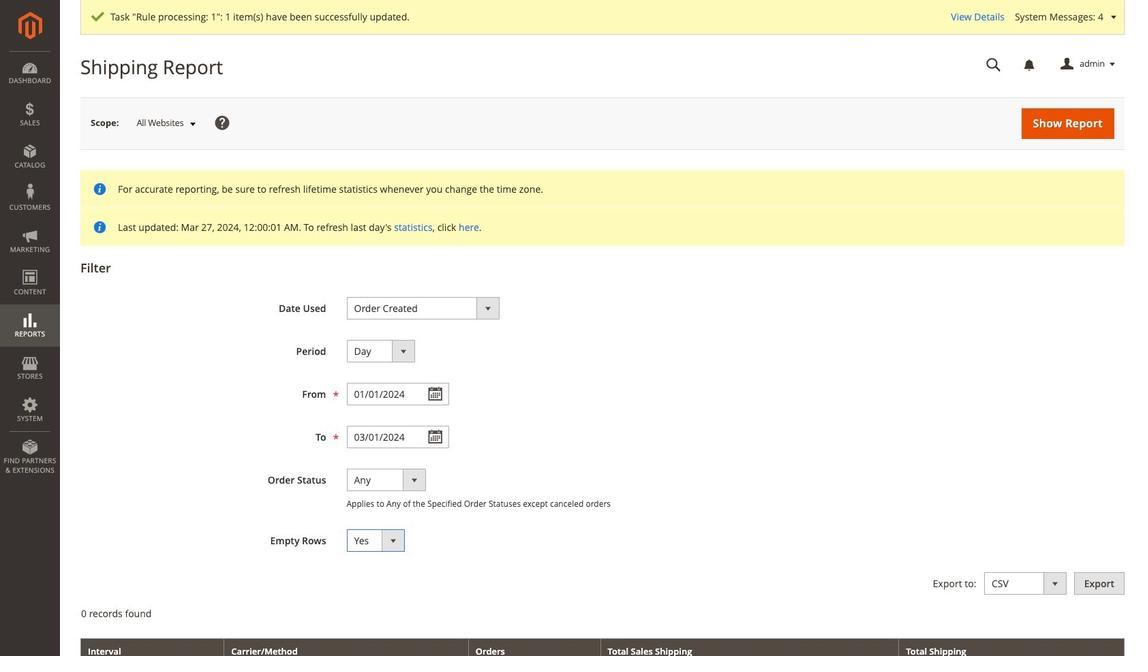 Task type: locate. For each thing, give the bounding box(es) containing it.
None text field
[[977, 52, 1011, 76], [347, 383, 449, 406], [347, 426, 449, 449], [977, 52, 1011, 76], [347, 383, 449, 406], [347, 426, 449, 449]]

magento admin panel image
[[18, 12, 42, 40]]

menu bar
[[0, 51, 60, 482]]



